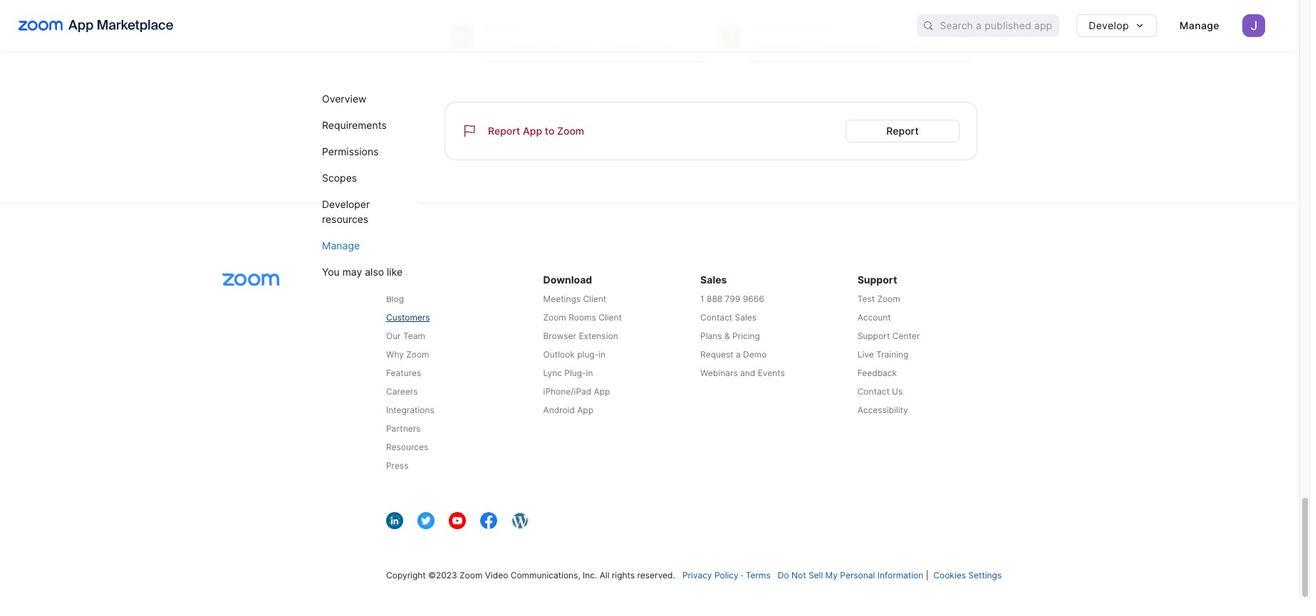 Task type: locate. For each thing, give the bounding box(es) containing it.
1 vertical spatial support
[[858, 330, 890, 341]]

1 vertical spatial app
[[594, 386, 610, 397]]

0 vertical spatial client
[[583, 293, 607, 304]]

0 vertical spatial sales
[[701, 273, 727, 285]]

support for support center
[[858, 330, 890, 341]]

feedback
[[858, 367, 897, 378]]

copyright ©2023 zoom video communications, inc. all rights reserved.
[[386, 570, 675, 580]]

manage link
[[322, 232, 419, 259]]

zoom rooms client link
[[543, 311, 695, 324]]

1 vertical spatial manage
[[322, 239, 360, 252]]

developer
[[322, 198, 370, 210]]

webinars
[[701, 367, 738, 378]]

events
[[758, 367, 785, 378]]

contact for contact us
[[858, 386, 890, 397]]

1 horizontal spatial manage
[[1180, 19, 1220, 31]]

sales inside sales link
[[701, 273, 727, 285]]

based
[[803, 39, 829, 50]]

overview link
[[322, 86, 419, 112]]

app down lync plug-in link
[[594, 386, 610, 397]]

2 support from the top
[[858, 330, 890, 341]]

and down demo
[[740, 367, 756, 378]]

1 horizontal spatial sales
[[735, 312, 757, 322]]

app for android
[[577, 404, 594, 415]]

extension
[[579, 330, 618, 341]]

request a demo link
[[701, 348, 852, 361]]

not
[[792, 570, 806, 581]]

1 888 799 9666
[[701, 293, 764, 304]]

features
[[386, 367, 421, 378]]

·
[[741, 570, 744, 580]]

0 horizontal spatial and
[[601, 39, 617, 50]]

1 horizontal spatial contact
[[858, 386, 890, 397]]

app
[[523, 125, 542, 137], [594, 386, 610, 397], [577, 404, 594, 415]]

and down werewolf
[[759, 39, 774, 50]]

account link
[[858, 311, 1009, 324]]

0 vertical spatial manage
[[1180, 19, 1220, 31]]

lync plug-in link
[[543, 367, 695, 380]]

you may also like
[[322, 266, 403, 278]]

test zoom link
[[858, 293, 1009, 305]]

zoom left "video"
[[460, 570, 483, 580]]

plug-
[[565, 367, 586, 378]]

outlook plug-in link
[[543, 348, 695, 361]]

contact sales link
[[701, 311, 852, 324]]

0 horizontal spatial report
[[488, 125, 520, 137]]

in down extension
[[599, 349, 606, 360]]

game-
[[777, 39, 803, 50]]

1 horizontal spatial and
[[740, 367, 756, 378]]

cookies
[[934, 570, 966, 581]]

browser extension link
[[543, 330, 695, 342]]

1 horizontal spatial in
[[599, 349, 606, 360]]

our team link
[[386, 330, 538, 342]]

app down the iphone/ipad app
[[577, 404, 594, 415]]

in down plug-
[[586, 367, 593, 378]]

iphone/ipad app link
[[543, 385, 695, 398]]

zoom down team in the left bottom of the page
[[406, 349, 429, 360]]

do
[[778, 570, 789, 581]]

training,
[[565, 39, 599, 50]]

partners link
[[386, 422, 538, 435]]

and right training,
[[601, 39, 617, 50]]

support inside support center link
[[858, 330, 890, 341]]

overview
[[322, 93, 367, 105]]

meetings
[[543, 293, 581, 304]]

my
[[826, 570, 838, 581]]

sales inside contact sales link
[[735, 312, 757, 322]]

manage inside 'link'
[[322, 239, 360, 252]]

in for plug-
[[599, 349, 606, 360]]

1 vertical spatial in
[[586, 367, 593, 378]]

sales link
[[701, 272, 852, 287]]

client up zoom rooms client
[[583, 293, 607, 304]]

support up "test zoom"
[[858, 273, 897, 285]]

demo
[[743, 349, 767, 360]]

1 vertical spatial sales
[[735, 312, 757, 322]]

report for report app to zoom
[[488, 125, 520, 137]]

customers
[[386, 312, 430, 322]]

reserved.
[[637, 570, 675, 580]]

888
[[707, 293, 723, 304]]

0 horizontal spatial in
[[586, 367, 593, 378]]

careers link
[[386, 385, 538, 398]]

also
[[365, 266, 384, 278]]

0 vertical spatial in
[[599, 349, 606, 360]]

our team
[[386, 330, 425, 341]]

features link
[[386, 367, 538, 380]]

report
[[887, 124, 919, 136], [488, 125, 520, 137]]

contact down feedback
[[858, 386, 890, 397]]

privacy
[[683, 570, 712, 580]]

2 vertical spatial app
[[577, 404, 594, 415]]

iphone/ipad
[[543, 386, 592, 397]]

sales up 888
[[701, 273, 727, 285]]

us
[[892, 386, 903, 397]]

1 support from the top
[[858, 273, 897, 285]]

0 horizontal spatial sales
[[701, 273, 727, 285]]

developer resources
[[322, 198, 370, 225]]

zoom up browser on the left
[[543, 312, 566, 322]]

report inside button
[[887, 124, 919, 136]]

1 vertical spatial client
[[599, 312, 622, 322]]

0 vertical spatial contact
[[701, 312, 733, 322]]

report app to zoom
[[488, 125, 585, 137]]

elements
[[831, 39, 869, 50]]

communications,
[[511, 570, 581, 580]]

0 horizontal spatial manage
[[322, 239, 360, 252]]

request
[[701, 349, 734, 360]]

799
[[725, 293, 741, 304]]

center
[[893, 330, 920, 341]]

1 horizontal spatial app
[[577, 404, 594, 415]]

blog
[[386, 293, 404, 304]]

a
[[736, 349, 741, 360]]

2 horizontal spatial app
[[594, 386, 610, 397]]

develop
[[1089, 19, 1129, 31]]

app left to
[[523, 125, 542, 137]]

1 horizontal spatial report
[[887, 124, 919, 136]]

inc.
[[583, 570, 597, 580]]

2 horizontal spatial and
[[759, 39, 774, 50]]

contact down 888
[[701, 312, 733, 322]]

live training
[[858, 349, 909, 360]]

zoom rooms client
[[543, 312, 622, 322]]

live training link
[[858, 348, 1009, 361]]

0 horizontal spatial contact
[[701, 312, 733, 322]]

0 vertical spatial app
[[523, 125, 542, 137]]

0 horizontal spatial app
[[523, 125, 542, 137]]

1 vertical spatial contact
[[858, 386, 890, 397]]

client inside meetings client link
[[583, 293, 607, 304]]

rights
[[612, 570, 635, 580]]

manage inside "button"
[[1180, 19, 1220, 31]]

browser
[[543, 330, 577, 341]]

meetings client
[[543, 293, 607, 304]]

1 888 799 9666 link
[[701, 293, 852, 305]]

settings
[[969, 570, 1002, 581]]

pricing
[[733, 330, 760, 341]]

sales up pricing
[[735, 312, 757, 322]]

banner
[[0, 0, 1300, 51]]

why
[[386, 349, 404, 360]]

werewolf
[[751, 22, 795, 34]]

©2023
[[428, 570, 457, 580]]

team
[[403, 330, 425, 341]]

through
[[678, 39, 710, 50]]

client down meetings client link
[[599, 312, 622, 322]]

feedback link
[[858, 367, 1009, 380]]

support down account
[[858, 330, 890, 341]]

iphone/ipad app
[[543, 386, 610, 397]]

and
[[601, 39, 617, 50], [759, 39, 774, 50], [740, 367, 756, 378]]

webinars and events link
[[701, 367, 852, 380]]

&
[[725, 330, 730, 341]]

0 vertical spatial support
[[858, 273, 897, 285]]

app for report
[[523, 125, 542, 137]]

contact sales
[[701, 312, 757, 322]]



Task type: vqa. For each thing, say whether or not it's contained in the screenshot.
the bottom -
no



Task type: describe. For each thing, give the bounding box(es) containing it.
request a demo
[[701, 349, 767, 360]]

live
[[858, 349, 874, 360]]

1
[[701, 293, 705, 304]]

app for iphone/ipad
[[594, 386, 610, 397]]

do not sell my personal information | cookies settings
[[778, 570, 1002, 581]]

accessibility link
[[858, 404, 1009, 417]]

webinars and events
[[701, 367, 785, 378]]

terms
[[746, 570, 771, 580]]

customers link
[[386, 311, 538, 324]]

resources link
[[386, 441, 538, 454]]

plans
[[701, 330, 722, 341]]

report for report
[[887, 124, 919, 136]]

support for support
[[858, 273, 897, 285]]

do not sell my personal information button
[[778, 570, 924, 582]]

scopes
[[322, 172, 357, 184]]

press
[[386, 460, 409, 471]]

report button
[[846, 119, 960, 142]]

client inside zoom rooms client link
[[599, 312, 622, 322]]

support center link
[[858, 330, 1009, 342]]

copyright
[[386, 570, 426, 580]]

android app link
[[543, 404, 695, 417]]

integrations
[[386, 404, 434, 415]]

terms link
[[746, 570, 771, 580]]

cookies settings button
[[934, 570, 1002, 582]]

why zoom link
[[386, 348, 538, 361]]

search a published app element
[[917, 14, 1060, 37]]

interactive
[[713, 39, 756, 50]]

may
[[343, 266, 362, 278]]

information
[[878, 570, 924, 581]]

like
[[387, 266, 403, 278]]

personal
[[840, 570, 875, 581]]

meetings,
[[523, 39, 563, 50]]

browser extension
[[543, 330, 618, 341]]

all
[[600, 570, 610, 580]]

presentations
[[619, 39, 676, 50]]

develop button
[[1077, 14, 1157, 37]]

rooms
[[569, 312, 596, 322]]

in for plug-
[[586, 367, 593, 378]]

zoom right test
[[878, 293, 901, 304]]

inline image
[[463, 124, 477, 138]]

plug-
[[577, 349, 599, 360]]

support center
[[858, 330, 920, 341]]

manage for manage 'link'
[[322, 239, 360, 252]]

Search text field
[[940, 15, 1060, 36]]

lync
[[543, 367, 562, 378]]

contact for contact sales
[[701, 312, 733, 322]]

manage for manage "button" at the right top
[[1180, 19, 1220, 31]]

privacy policy link
[[683, 570, 739, 580]]

blog link
[[386, 293, 538, 305]]

video
[[485, 570, 508, 580]]

essential app image
[[524, 21, 532, 29]]

plans & pricing link
[[701, 330, 852, 342]]

contact us
[[858, 386, 903, 397]]

training
[[877, 349, 909, 360]]

werewolf friends
[[751, 22, 833, 34]]

9666
[[743, 293, 764, 304]]

about
[[386, 273, 416, 285]]

support link
[[858, 272, 1009, 287]]

zoom right to
[[557, 125, 585, 137]]

download
[[543, 273, 592, 285]]

banner containing develop
[[0, 0, 1300, 51]]

to
[[545, 125, 555, 137]]

werewolf friends button
[[711, 10, 978, 62]]

energize
[[485, 39, 520, 50]]

resources
[[322, 213, 369, 225]]

meetings client link
[[543, 293, 695, 305]]

energize meetings, training, and presentations through interactive and game-based elements
[[485, 39, 869, 50]]

why zoom
[[386, 349, 429, 360]]

outlook plug-in
[[543, 349, 606, 360]]

integrations link
[[386, 404, 538, 417]]

you
[[322, 266, 340, 278]]

plans & pricing
[[701, 330, 760, 341]]

download link
[[543, 272, 695, 287]]

policy
[[715, 570, 739, 580]]

our
[[386, 330, 401, 341]]

accessibility
[[858, 404, 908, 415]]



